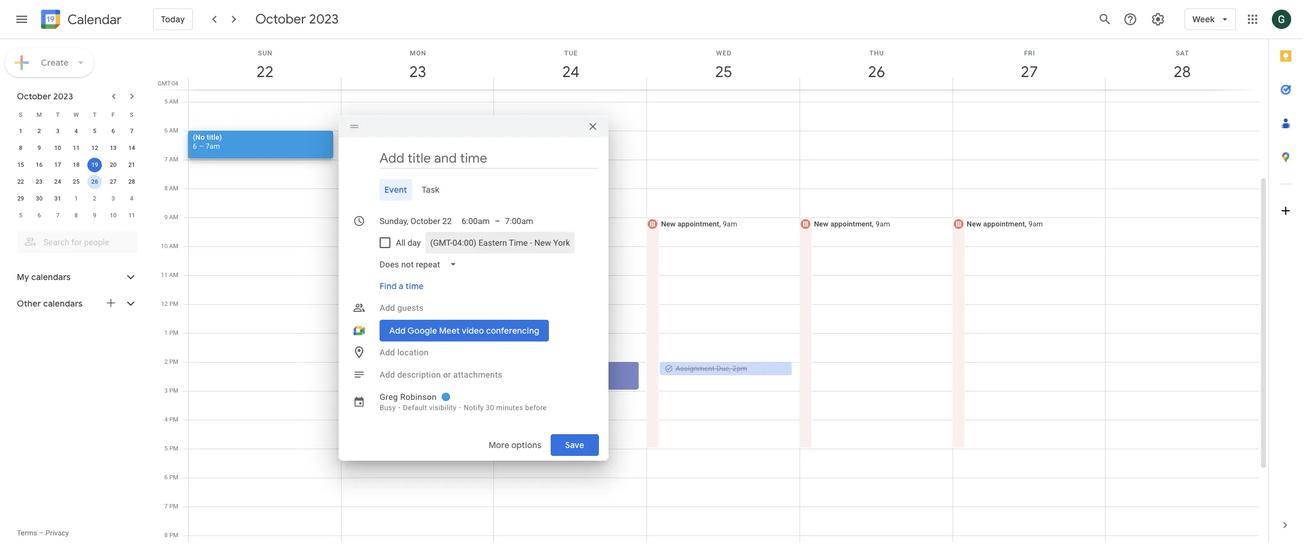 Task type: vqa. For each thing, say whether or not it's contained in the screenshot.


Task type: locate. For each thing, give the bounding box(es) containing it.
am
[[169, 98, 178, 105], [169, 127, 178, 134], [169, 156, 178, 163], [169, 185, 178, 192], [169, 214, 178, 221], [169, 243, 178, 249], [169, 272, 178, 278]]

28 inside column header
[[1173, 62, 1190, 82]]

main drawer image
[[14, 12, 29, 27]]

october up m
[[17, 91, 51, 102]]

1 horizontal spatial 28
[[1173, 62, 1190, 82]]

3 for november 3 element
[[111, 195, 115, 202]]

4 for "november 4" element
[[130, 195, 133, 202]]

6 pm from the top
[[169, 445, 178, 452]]

0 vertical spatial 4
[[74, 128, 78, 134]]

9
[[37, 145, 41, 151], [93, 212, 96, 219], [164, 214, 168, 221]]

add up greg
[[380, 370, 395, 379]]

2 vertical spatial 1
[[164, 330, 168, 336]]

2pm
[[733, 365, 747, 373]]

pm down 5 pm
[[169, 474, 178, 481]]

2 horizontal spatial 9
[[164, 214, 168, 221]]

27 down 20 element
[[110, 178, 117, 185]]

1 horizontal spatial 27
[[1020, 62, 1037, 82]]

3 am from the top
[[169, 156, 178, 163]]

2 horizontal spatial new appointment , 9am
[[967, 220, 1043, 228]]

23 element
[[32, 175, 46, 189]]

26 inside cell
[[91, 178, 98, 185]]

23
[[409, 62, 426, 82], [36, 178, 43, 185]]

2 vertical spatial 10
[[161, 243, 168, 249]]

3 9am from the left
[[1029, 220, 1043, 228]]

1 horizontal spatial 4
[[130, 195, 133, 202]]

6 row from the top
[[11, 190, 141, 207]]

6 for november 6 element
[[37, 212, 41, 219]]

30 down 23 element
[[36, 195, 43, 202]]

terms link
[[17, 529, 37, 538]]

2 horizontal spatial 10
[[161, 243, 168, 249]]

0 horizontal spatial 2023
[[53, 91, 73, 102]]

settings menu image
[[1151, 12, 1166, 27]]

5
[[164, 98, 168, 105], [93, 128, 96, 134], [19, 212, 22, 219], [164, 445, 168, 452]]

1 vertical spatial 23
[[36, 178, 43, 185]]

2 new appointment , 9am from the left
[[814, 220, 890, 228]]

1 vertical spatial 24
[[54, 178, 61, 185]]

task
[[422, 184, 440, 195]]

20 element
[[106, 158, 120, 172]]

pm for 12 pm
[[169, 301, 178, 307]]

3 inside november 3 element
[[111, 195, 115, 202]]

pm up 1 pm
[[169, 301, 178, 307]]

0 vertical spatial 11
[[73, 145, 80, 151]]

appointment inside button
[[525, 220, 566, 228]]

5 down 29 element
[[19, 212, 22, 219]]

12 down 11 am
[[161, 301, 168, 307]]

row
[[11, 106, 141, 123], [11, 123, 141, 140], [11, 140, 141, 157], [11, 157, 141, 174], [11, 174, 141, 190], [11, 190, 141, 207], [11, 207, 141, 224]]

november 7 element
[[50, 209, 65, 223]]

2 horizontal spatial 4
[[164, 416, 168, 423]]

s left m
[[19, 111, 23, 118]]

3 for 3 pm
[[164, 387, 168, 394]]

0 horizontal spatial 11
[[73, 145, 80, 151]]

2 horizontal spatial 2
[[164, 359, 168, 365]]

1 am from the top
[[169, 98, 178, 105]]

0 vertical spatial 26
[[867, 62, 885, 82]]

4 down 3 pm
[[164, 416, 168, 423]]

25 down 18 element
[[73, 178, 80, 185]]

27 column header
[[953, 39, 1106, 90]]

november 5 element
[[13, 209, 28, 223]]

2 down 26 element
[[93, 195, 96, 202]]

3 add from the top
[[380, 370, 395, 379]]

9 up the 10 am
[[164, 214, 168, 221]]

busy
[[380, 403, 396, 412]]

create button
[[5, 48, 94, 77]]

0 horizontal spatial 30
[[36, 195, 43, 202]]

privacy link
[[46, 529, 69, 538]]

2 row from the top
[[11, 123, 141, 140]]

pm down 2 pm on the bottom left of the page
[[169, 387, 178, 394]]

4 down 28 element
[[130, 195, 133, 202]]

before
[[525, 403, 547, 412]]

other calendars button
[[2, 294, 149, 313]]

1 vertical spatial 4
[[130, 195, 133, 202]]

10 for the 10 element
[[54, 145, 61, 151]]

–
[[199, 142, 204, 151], [495, 216, 500, 226], [39, 529, 44, 538]]

3
[[56, 128, 59, 134], [111, 195, 115, 202], [164, 387, 168, 394]]

0 horizontal spatial 22
[[17, 178, 24, 185]]

1 vertical spatial 22
[[17, 178, 24, 185]]

1 horizontal spatial 23
[[409, 62, 426, 82]]

0 horizontal spatial 28
[[128, 178, 135, 185]]

pm for 6 pm
[[169, 474, 178, 481]]

22 inside column header
[[256, 62, 273, 82]]

add down find
[[380, 303, 395, 312]]

0 horizontal spatial t
[[56, 111, 60, 118]]

11 element
[[69, 141, 83, 155]]

18 element
[[69, 158, 83, 172]]

1 horizontal spatial new appointment , 9am
[[814, 220, 890, 228]]

find a time button
[[375, 275, 429, 297]]

,
[[719, 220, 721, 228], [872, 220, 874, 228], [1025, 220, 1027, 228], [729, 365, 731, 373]]

1 horizontal spatial 24
[[561, 62, 579, 82]]

add other calendars image
[[105, 297, 117, 309]]

25 down wed
[[714, 62, 732, 82]]

9 up 16 in the top left of the page
[[37, 145, 41, 151]]

2 pm from the top
[[169, 330, 178, 336]]

1 horizontal spatial 2
[[93, 195, 96, 202]]

m
[[37, 111, 42, 118]]

1 pm
[[164, 330, 178, 336]]

3 down 2 pm on the bottom left of the page
[[164, 387, 168, 394]]

2 am from the top
[[169, 127, 178, 134]]

8 down 7 am
[[164, 185, 168, 192]]

5 for 5 pm
[[164, 445, 168, 452]]

2 down m
[[37, 128, 41, 134]]

pm down 3 pm
[[169, 416, 178, 423]]

2 horizontal spatial 3
[[164, 387, 168, 394]]

0 horizontal spatial 25
[[73, 178, 80, 185]]

– down (no
[[199, 142, 204, 151]]

tab list
[[1269, 39, 1302, 509], [348, 179, 599, 200]]

11 for "11" element
[[73, 145, 80, 151]]

2 vertical spatial add
[[380, 370, 395, 379]]

28 column header
[[1105, 39, 1259, 90]]

2 add from the top
[[380, 347, 395, 357]]

28
[[1173, 62, 1190, 82], [128, 178, 135, 185]]

1 add from the top
[[380, 303, 395, 312]]

10 up 11 am
[[161, 243, 168, 249]]

24 down 17 element on the top of the page
[[54, 178, 61, 185]]

today button
[[153, 5, 193, 34]]

1 down 12 pm at the bottom left of the page
[[164, 330, 168, 336]]

pm up 2 pm on the bottom left of the page
[[169, 330, 178, 336]]

pm up 8 pm
[[169, 503, 178, 510]]

gmt-
[[158, 80, 172, 87]]

am up '9 am'
[[169, 185, 178, 192]]

Start time text field
[[462, 214, 490, 228]]

23 inside 23 element
[[36, 178, 43, 185]]

0 vertical spatial 2
[[37, 128, 41, 134]]

1
[[19, 128, 22, 134], [74, 195, 78, 202], [164, 330, 168, 336]]

26 down the thu
[[867, 62, 885, 82]]

5 pm from the top
[[169, 416, 178, 423]]

12 pm
[[161, 301, 178, 307]]

calendars
[[31, 272, 71, 283], [43, 298, 83, 309]]

9 for 9 am
[[164, 214, 168, 221]]

w
[[74, 111, 79, 118]]

s
[[19, 111, 23, 118], [130, 111, 134, 118]]

0 vertical spatial 25
[[714, 62, 732, 82]]

am down '9 am'
[[169, 243, 178, 249]]

privacy
[[46, 529, 69, 538]]

11
[[73, 145, 80, 151], [128, 212, 135, 219], [161, 272, 168, 278]]

6 pm
[[164, 474, 178, 481]]

17 element
[[50, 158, 65, 172]]

0 horizontal spatial new appointment , 9am
[[661, 220, 737, 228]]

fri
[[1024, 49, 1035, 57]]

0 vertical spatial 28
[[1173, 62, 1190, 82]]

28 down the 21 element
[[128, 178, 135, 185]]

robinson
[[400, 392, 437, 402]]

calendars down my calendars dropdown button
[[43, 298, 83, 309]]

tab list containing event
[[348, 179, 599, 200]]

0 horizontal spatial 24
[[54, 178, 61, 185]]

– right start time text box
[[495, 216, 500, 226]]

add left location
[[380, 347, 395, 357]]

1 vertical spatial 2
[[93, 195, 96, 202]]

18
[[73, 162, 80, 168]]

pm for 7 pm
[[169, 503, 178, 510]]

22 down 'sun'
[[256, 62, 273, 82]]

1 horizontal spatial 30
[[486, 403, 494, 412]]

11 for november 11 element
[[128, 212, 135, 219]]

0 horizontal spatial –
[[39, 529, 44, 538]]

1 down 25 element
[[74, 195, 78, 202]]

3 row from the top
[[11, 140, 141, 157]]

calendars for other calendars
[[43, 298, 83, 309]]

0 vertical spatial 3
[[56, 128, 59, 134]]

mon 23
[[409, 49, 426, 82]]

9 pm from the top
[[169, 532, 178, 539]]

create
[[41, 57, 69, 68]]

notify
[[464, 403, 484, 412]]

8 for 8 pm
[[164, 532, 168, 539]]

(no
[[193, 133, 205, 142]]

am up 12 pm at the bottom left of the page
[[169, 272, 178, 278]]

1 horizontal spatial 22
[[256, 62, 273, 82]]

26 column header
[[800, 39, 953, 90]]

2 t from the left
[[93, 111, 97, 118]]

24
[[561, 62, 579, 82], [54, 178, 61, 185]]

or
[[443, 370, 451, 379]]

5 am
[[164, 98, 178, 105]]

6 down 30 element
[[37, 212, 41, 219]]

12 inside 12 element
[[91, 145, 98, 151]]

0 vertical spatial 27
[[1020, 62, 1037, 82]]

row containing 1
[[11, 123, 141, 140]]

2 horizontal spatial 1
[[164, 330, 168, 336]]

1 horizontal spatial 25
[[714, 62, 732, 82]]

fri 27
[[1020, 49, 1037, 82]]

my calendars button
[[2, 268, 149, 287]]

4 pm from the top
[[169, 387, 178, 394]]

grid containing 22
[[154, 39, 1269, 542]]

1 pm from the top
[[169, 301, 178, 307]]

0 horizontal spatial 27
[[110, 178, 117, 185]]

1 horizontal spatial 1
[[74, 195, 78, 202]]

find a time
[[380, 281, 424, 291]]

0 horizontal spatial 23
[[36, 178, 43, 185]]

calendars for my calendars
[[31, 272, 71, 283]]

4 am from the top
[[169, 185, 178, 192]]

due
[[717, 365, 729, 373]]

23 column header
[[341, 39, 494, 90]]

7 up 14
[[130, 128, 133, 134]]

4 row from the top
[[11, 157, 141, 174]]

26 inside column header
[[867, 62, 885, 82]]

2 inside 'element'
[[93, 195, 96, 202]]

1 horizontal spatial t
[[93, 111, 97, 118]]

1 horizontal spatial 3
[[111, 195, 115, 202]]

3 appointment from the left
[[831, 220, 872, 228]]

– right terms link
[[39, 529, 44, 538]]

0 vertical spatial add
[[380, 303, 395, 312]]

0 horizontal spatial 10
[[54, 145, 61, 151]]

6 down f
[[111, 128, 115, 134]]

7 up 8 pm
[[164, 503, 168, 510]]

8 pm
[[164, 532, 178, 539]]

23 down "mon"
[[409, 62, 426, 82]]

october 2023 up 'sun'
[[255, 11, 339, 28]]

2 up 3 pm
[[164, 359, 168, 365]]

0 vertical spatial october 2023
[[255, 11, 339, 28]]

0 vertical spatial 10
[[54, 145, 61, 151]]

week button
[[1185, 5, 1236, 34]]

None search field
[[0, 227, 149, 253]]

8 down november 1 element
[[74, 212, 78, 219]]

1 vertical spatial october 2023
[[17, 91, 73, 102]]

1 vertical spatial 12
[[161, 301, 168, 307]]

calendar element
[[39, 7, 122, 34]]

7 pm
[[164, 503, 178, 510]]

16 element
[[32, 158, 46, 172]]

7 am from the top
[[169, 272, 178, 278]]

attachments
[[453, 370, 502, 379]]

1 vertical spatial 26
[[91, 178, 98, 185]]

11 up "18"
[[73, 145, 80, 151]]

3 inside grid
[[164, 387, 168, 394]]

23 down 16 element at left top
[[36, 178, 43, 185]]

4 appointment from the left
[[983, 220, 1025, 228]]

title)
[[207, 133, 222, 142]]

7 for november 7 element
[[56, 212, 59, 219]]

other calendars
[[17, 298, 83, 309]]

6
[[164, 127, 168, 134], [111, 128, 115, 134], [193, 142, 197, 151], [37, 212, 41, 219], [164, 474, 168, 481]]

6 down (no
[[193, 142, 197, 151]]

3 down 27 element
[[111, 195, 115, 202]]

1 horizontal spatial 10
[[110, 212, 117, 219]]

am for 11 am
[[169, 272, 178, 278]]

0 vertical spatial 30
[[36, 195, 43, 202]]

0 horizontal spatial tab list
[[348, 179, 599, 200]]

row containing s
[[11, 106, 141, 123]]

notify 30 minutes before
[[464, 403, 547, 412]]

8 pm from the top
[[169, 503, 178, 510]]

1 vertical spatial 10
[[110, 212, 117, 219]]

october 2023 grid
[[11, 106, 141, 224]]

7 pm from the top
[[169, 474, 178, 481]]

2 s from the left
[[130, 111, 134, 118]]

7 row from the top
[[11, 207, 141, 224]]

1 s from the left
[[19, 111, 23, 118]]

1 vertical spatial calendars
[[43, 298, 83, 309]]

t
[[56, 111, 60, 118], [93, 111, 97, 118]]

2 vertical spatial 3
[[164, 387, 168, 394]]

row group
[[11, 123, 141, 224]]

1 vertical spatial october
[[17, 91, 51, 102]]

add for add guests
[[380, 303, 395, 312]]

6 am
[[164, 127, 178, 134]]

2 horizontal spatial 11
[[161, 272, 168, 278]]

a
[[399, 281, 404, 291]]

today
[[161, 14, 185, 25]]

t left f
[[93, 111, 97, 118]]

pm down 7 pm
[[169, 532, 178, 539]]

9 down november 2 'element'
[[93, 212, 96, 219]]

pm down 4 pm
[[169, 445, 178, 452]]

28 element
[[125, 175, 139, 189]]

0 horizontal spatial 3
[[56, 128, 59, 134]]

1 vertical spatial 27
[[110, 178, 117, 185]]

1 for november 1 element
[[74, 195, 78, 202]]

2
[[37, 128, 41, 134], [93, 195, 96, 202], [164, 359, 168, 365]]

0 vertical spatial 22
[[256, 62, 273, 82]]

1 up "15" at the left of page
[[19, 128, 22, 134]]

5 row from the top
[[11, 174, 141, 190]]

visibility
[[429, 403, 457, 412]]

1 vertical spatial –
[[495, 216, 500, 226]]

3 up the 10 element
[[56, 128, 59, 134]]

1 horizontal spatial 26
[[867, 62, 885, 82]]

1 vertical spatial 28
[[128, 178, 135, 185]]

1 new appointment , 9am from the left
[[661, 220, 737, 228]]

10 down november 3 element
[[110, 212, 117, 219]]

3 pm from the top
[[169, 359, 178, 365]]

11 down "november 4" element
[[128, 212, 135, 219]]

10 up 17
[[54, 145, 61, 151]]

4 for 4 pm
[[164, 416, 168, 423]]

2023
[[309, 11, 339, 28], [53, 91, 73, 102]]

24 inside row group
[[54, 178, 61, 185]]

1 horizontal spatial 12
[[161, 301, 168, 307]]

17
[[54, 162, 61, 168]]

1 vertical spatial 3
[[111, 195, 115, 202]]

grid
[[154, 39, 1269, 542]]

0 horizontal spatial october
[[17, 91, 51, 102]]

12
[[91, 145, 98, 151], [161, 301, 168, 307]]

12 up 19
[[91, 145, 98, 151]]

0 horizontal spatial 4
[[74, 128, 78, 134]]

8 for 8 am
[[164, 185, 168, 192]]

22 column header
[[188, 39, 342, 90]]

12 for 12 pm
[[161, 301, 168, 307]]

1 vertical spatial 11
[[128, 212, 135, 219]]

calendars inside 'other calendars' dropdown button
[[43, 298, 83, 309]]

1 appointment from the left
[[525, 220, 566, 228]]

0 horizontal spatial 12
[[91, 145, 98, 151]]

0 horizontal spatial 9
[[37, 145, 41, 151]]

23 link
[[404, 58, 432, 86]]

5 for 5 am
[[164, 98, 168, 105]]

27 link
[[1016, 58, 1043, 86]]

11 for 11 am
[[161, 272, 168, 278]]

4 down w at the top left of page
[[74, 128, 78, 134]]

7 down 31 element
[[56, 212, 59, 219]]

1 vertical spatial 30
[[486, 403, 494, 412]]

12 for 12
[[91, 145, 98, 151]]

add for add description or attachments
[[380, 370, 395, 379]]

0 horizontal spatial 9am
[[723, 220, 737, 228]]

14 element
[[125, 141, 139, 155]]

27 inside column header
[[1020, 62, 1037, 82]]

11 down the 10 am
[[161, 272, 168, 278]]

add guests
[[380, 303, 424, 312]]

1 horizontal spatial 11
[[128, 212, 135, 219]]

13
[[110, 145, 117, 151]]

0 vertical spatial 2023
[[309, 11, 339, 28]]

row containing 29
[[11, 190, 141, 207]]

calendars up 'other calendars'
[[31, 272, 71, 283]]

add inside dropdown button
[[380, 303, 395, 312]]

1 horizontal spatial october 2023
[[255, 11, 339, 28]]

default
[[403, 403, 427, 412]]

5 am from the top
[[169, 214, 178, 221]]

Add title and time text field
[[380, 149, 599, 167]]

am for 6 am
[[169, 127, 178, 134]]

gmt-04
[[158, 80, 178, 87]]

october up 'sun'
[[255, 11, 306, 28]]

am for 10 am
[[169, 243, 178, 249]]

27 down fri
[[1020, 62, 1037, 82]]

2 vertical spatial 11
[[161, 272, 168, 278]]

1 horizontal spatial 2023
[[309, 11, 339, 28]]

2 vertical spatial 4
[[164, 416, 168, 423]]

8 down 7 pm
[[164, 532, 168, 539]]

1 row from the top
[[11, 106, 141, 123]]

6 am from the top
[[169, 243, 178, 249]]

0 vertical spatial calendars
[[31, 272, 71, 283]]

22 down 15 element
[[17, 178, 24, 185]]

0 horizontal spatial 26
[[91, 178, 98, 185]]

10 for 10 am
[[161, 243, 168, 249]]

november 3 element
[[106, 192, 120, 206]]

november 2 element
[[87, 192, 102, 206]]

22 element
[[13, 175, 28, 189]]

6 down 5 pm
[[164, 474, 168, 481]]

october 2023 up m
[[17, 91, 73, 102]]

1 vertical spatial 25
[[73, 178, 80, 185]]

my
[[17, 272, 29, 283]]

22
[[256, 62, 273, 82], [17, 178, 24, 185]]

26 link
[[863, 58, 891, 86]]

am down 04
[[169, 98, 178, 105]]

24 link
[[557, 58, 585, 86]]

2 vertical spatial 2
[[164, 359, 168, 365]]

1 vertical spatial 2023
[[53, 91, 73, 102]]

2 horizontal spatial 9am
[[1029, 220, 1043, 228]]

pm for 5 pm
[[169, 445, 178, 452]]

22 inside row group
[[17, 178, 24, 185]]

5 down 4 pm
[[164, 445, 168, 452]]

0 horizontal spatial 1
[[19, 128, 22, 134]]

row containing 15
[[11, 157, 141, 174]]

6 up 7 am
[[164, 127, 168, 134]]

am left (no
[[169, 127, 178, 134]]

am up 8 am
[[169, 156, 178, 163]]

26 down 19, today element
[[91, 178, 98, 185]]

2 vertical spatial –
[[39, 529, 44, 538]]

0 horizontal spatial s
[[19, 111, 23, 118]]

s right f
[[130, 111, 134, 118]]

8
[[19, 145, 22, 151], [164, 185, 168, 192], [74, 212, 78, 219], [164, 532, 168, 539]]

6 inside the (no title) 6 – 7am
[[193, 142, 197, 151]]

calendars inside my calendars dropdown button
[[31, 272, 71, 283]]

am down 8 am
[[169, 214, 178, 221]]

28 down sat
[[1173, 62, 1190, 82]]

5 down gmt-
[[164, 98, 168, 105]]

0 vertical spatial 12
[[91, 145, 98, 151]]

pm up 3 pm
[[169, 359, 178, 365]]

1 horizontal spatial –
[[199, 142, 204, 151]]

24 down "tue"
[[561, 62, 579, 82]]

None field
[[375, 253, 467, 275]]

t left w at the top left of page
[[56, 111, 60, 118]]

– inside the (no title) 6 – 7am
[[199, 142, 204, 151]]

7 down 6 am
[[164, 156, 168, 163]]

30 right the notify
[[486, 403, 494, 412]]



Task type: describe. For each thing, give the bounding box(es) containing it.
row group containing 1
[[11, 123, 141, 224]]

19, today element
[[87, 158, 102, 172]]

november 11 element
[[125, 209, 139, 223]]

0 horizontal spatial 2
[[37, 128, 41, 134]]

all day
[[396, 238, 421, 247]]

wed 25
[[714, 49, 732, 82]]

2 appointment from the left
[[678, 220, 719, 228]]

pm for 8 pm
[[169, 532, 178, 539]]

new appointment
[[508, 220, 566, 228]]

2 horizontal spatial –
[[495, 216, 500, 226]]

24 column header
[[494, 39, 647, 90]]

1 9am from the left
[[723, 220, 737, 228]]

15 element
[[13, 158, 28, 172]]

10 element
[[50, 141, 65, 155]]

f
[[112, 111, 115, 118]]

21
[[128, 162, 135, 168]]

to element
[[495, 216, 500, 226]]

16
[[36, 162, 43, 168]]

1 horizontal spatial tab list
[[1269, 39, 1302, 509]]

23 inside "mon 23"
[[409, 62, 426, 82]]

24 element
[[50, 175, 65, 189]]

8 up "15" at the left of page
[[19, 145, 22, 151]]

greg robinson
[[380, 392, 437, 402]]

26 element
[[87, 175, 102, 189]]

thu 26
[[867, 49, 885, 82]]

mon
[[410, 49, 426, 57]]

time
[[406, 281, 424, 291]]

5 for november 5 element
[[19, 212, 22, 219]]

Start date text field
[[380, 214, 452, 228]]

sat
[[1176, 49, 1189, 57]]

event button
[[380, 179, 412, 200]]

(no title) 6 – 7am
[[193, 133, 222, 151]]

04
[[172, 80, 178, 87]]

29
[[17, 195, 24, 202]]

6 for 6 pm
[[164, 474, 168, 481]]

5 up 12 element
[[93, 128, 96, 134]]

5 pm
[[164, 445, 178, 452]]

25 inside wed 25
[[714, 62, 732, 82]]

calendar heading
[[65, 11, 122, 28]]

pm for 3 pm
[[169, 387, 178, 394]]

Search for people text field
[[24, 231, 130, 253]]

am for 8 am
[[169, 185, 178, 192]]

29 element
[[13, 192, 28, 206]]

20
[[110, 162, 117, 168]]

calendar
[[67, 11, 122, 28]]

november 8 element
[[69, 209, 83, 223]]

8 am
[[164, 185, 178, 192]]

terms
[[17, 529, 37, 538]]

pm for 1 pm
[[169, 330, 178, 336]]

(gmt-04:00) eastern time - new york
[[431, 238, 570, 247]]

30 element
[[32, 192, 46, 206]]

11 am
[[161, 272, 178, 278]]

sun
[[258, 49, 273, 57]]

4 pm
[[164, 416, 178, 423]]

14
[[128, 145, 135, 151]]

pm for 4 pm
[[169, 416, 178, 423]]

november 4 element
[[125, 192, 139, 206]]

0 vertical spatial 1
[[19, 128, 22, 134]]

find
[[380, 281, 397, 291]]

6 for 6 am
[[164, 127, 168, 134]]

27 inside row
[[110, 178, 117, 185]]

am for 5 am
[[169, 98, 178, 105]]

november 9 element
[[87, 209, 102, 223]]

wed
[[716, 49, 732, 57]]

default visibility
[[403, 403, 457, 412]]

add description or attachments
[[380, 370, 502, 379]]

november 6 element
[[32, 209, 46, 223]]

9 for november 9 element
[[93, 212, 96, 219]]

3 pm
[[164, 387, 178, 394]]

8 for the november 8 element
[[74, 212, 78, 219]]

1 t from the left
[[56, 111, 60, 118]]

week
[[1193, 14, 1215, 25]]

-
[[530, 238, 533, 247]]

event
[[384, 184, 407, 195]]

25 column header
[[647, 39, 800, 90]]

description
[[397, 370, 441, 379]]

04:00)
[[453, 238, 477, 247]]

(gmt-
[[431, 238, 453, 247]]

sun 22
[[256, 49, 273, 82]]

november 10 element
[[106, 209, 120, 223]]

2 for november 2 'element'
[[93, 195, 96, 202]]

row containing 8
[[11, 140, 141, 157]]

31 element
[[50, 192, 65, 206]]

1 for 1 pm
[[164, 330, 168, 336]]

new appointment button
[[493, 217, 639, 449]]

25 element
[[69, 175, 83, 189]]

13 element
[[106, 141, 120, 155]]

2 9am from the left
[[876, 220, 890, 228]]

25 inside row group
[[73, 178, 80, 185]]

guests
[[397, 303, 424, 312]]

task button
[[417, 179, 444, 200]]

9 am
[[164, 214, 178, 221]]

25 link
[[710, 58, 738, 86]]

7 for 7 pm
[[164, 503, 168, 510]]

24 inside 24 column header
[[561, 62, 579, 82]]

terms – privacy
[[17, 529, 69, 538]]

minutes
[[496, 403, 523, 412]]

add location
[[380, 347, 429, 357]]

row containing 5
[[11, 207, 141, 224]]

other
[[17, 298, 41, 309]]

greg
[[380, 392, 398, 402]]

sat 28
[[1173, 49, 1190, 82]]

19 cell
[[85, 157, 104, 174]]

28 link
[[1169, 58, 1196, 86]]

21 element
[[125, 158, 139, 172]]

12 element
[[87, 141, 102, 155]]

pm for 2 pm
[[169, 359, 178, 365]]

0 vertical spatial october
[[255, 11, 306, 28]]

location
[[397, 347, 429, 357]]

2 pm
[[164, 359, 178, 365]]

assignment due , 2pm
[[676, 365, 747, 373]]

27 element
[[106, 175, 120, 189]]

0 horizontal spatial october 2023
[[17, 91, 73, 102]]

row containing 22
[[11, 174, 141, 190]]

End time text field
[[505, 214, 533, 228]]

tue 24
[[561, 49, 579, 82]]

day
[[408, 238, 421, 247]]

15
[[17, 162, 24, 168]]

19
[[91, 162, 98, 168]]

add for add location
[[380, 347, 395, 357]]

my calendars
[[17, 272, 71, 283]]

3 new appointment , 9am from the left
[[967, 220, 1043, 228]]

2 for 2 pm
[[164, 359, 168, 365]]

(gmt-04:00) eastern time - new york button
[[426, 232, 575, 253]]

31
[[54, 195, 61, 202]]

7 for 7 am
[[164, 156, 168, 163]]

eastern
[[479, 238, 507, 247]]

30 inside 30 element
[[36, 195, 43, 202]]

assignment
[[676, 365, 715, 373]]

tue
[[564, 49, 578, 57]]

26 cell
[[85, 174, 104, 190]]

10 for november 10 element
[[110, 212, 117, 219]]

november 1 element
[[69, 192, 83, 206]]

7 am
[[164, 156, 178, 163]]

am for 7 am
[[169, 156, 178, 163]]

28 inside row group
[[128, 178, 135, 185]]

am for 9 am
[[169, 214, 178, 221]]



